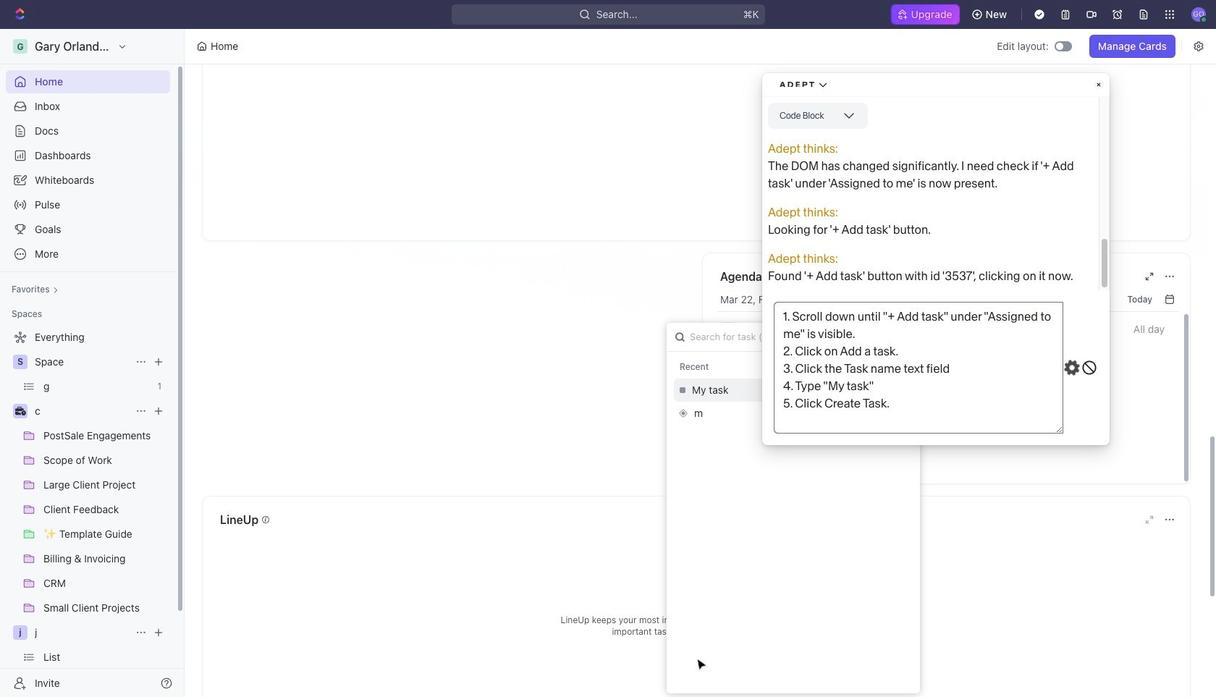 Task type: describe. For each thing, give the bounding box(es) containing it.
tree inside sidebar navigation
[[6, 326, 170, 697]]

j, , element
[[13, 626, 28, 640]]



Task type: vqa. For each thing, say whether or not it's contained in the screenshot.
TREE inside Sidebar navigation
yes



Task type: locate. For each thing, give the bounding box(es) containing it.
business time image
[[15, 407, 26, 416]]

Search for task (or subtask) name, ID, or URL text field
[[667, 323, 855, 351]]

sidebar navigation
[[0, 29, 185, 697]]

space, , element
[[13, 355, 28, 369]]

tree
[[6, 326, 170, 697]]



